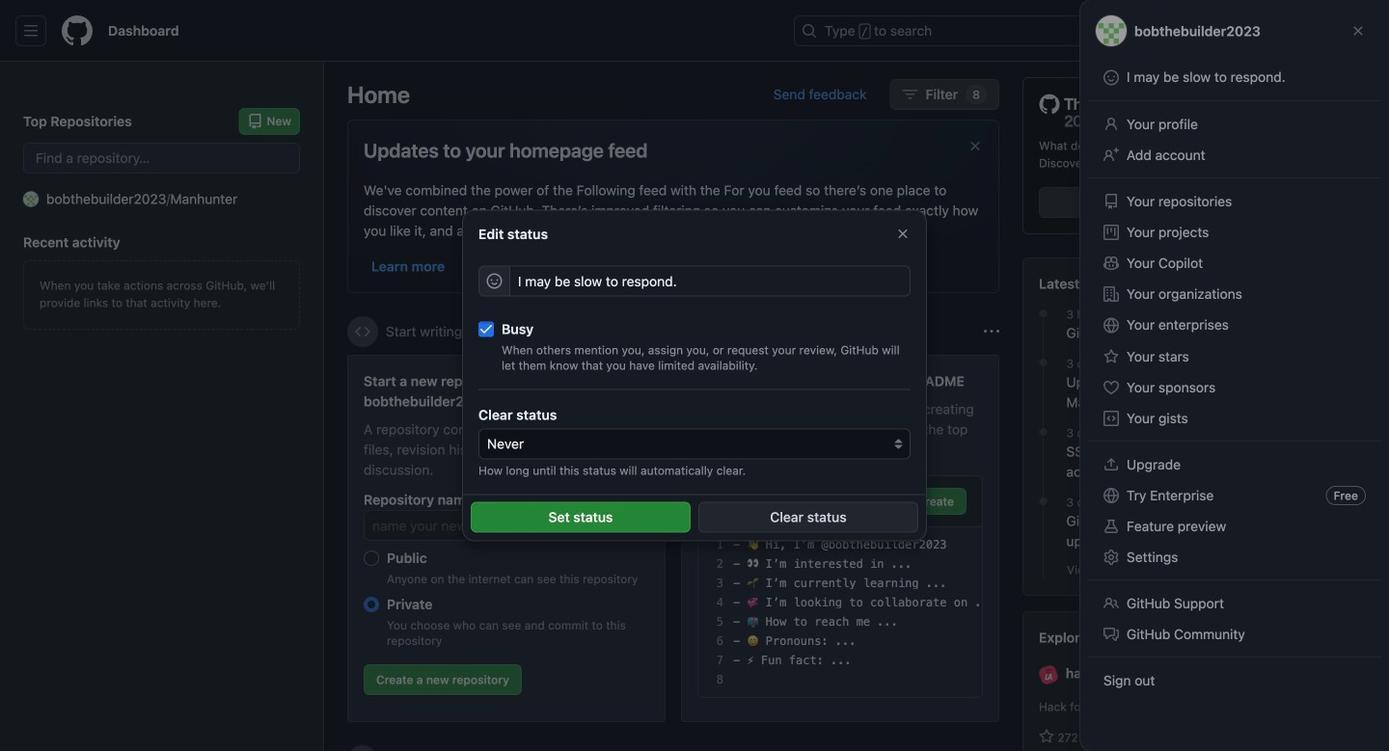Task type: locate. For each thing, give the bounding box(es) containing it.
1 vertical spatial dot fill image
[[1036, 494, 1052, 510]]

explore element
[[1023, 77, 1367, 752]]

2 dot fill image from the top
[[1036, 494, 1052, 510]]

0 vertical spatial dot fill image
[[1036, 355, 1052, 371]]

1 vertical spatial dot fill image
[[1036, 425, 1052, 440]]

account element
[[0, 62, 324, 752]]

1 dot fill image from the top
[[1036, 355, 1052, 371]]

0 vertical spatial dot fill image
[[1036, 306, 1052, 322]]

plus image
[[1169, 23, 1184, 39]]

star image
[[1040, 730, 1055, 745]]

2 dot fill image from the top
[[1036, 425, 1052, 440]]

triangle down image
[[1192, 23, 1207, 39]]

issue opened image
[[1235, 23, 1251, 39]]

dot fill image
[[1036, 306, 1052, 322], [1036, 425, 1052, 440]]

dot fill image
[[1036, 355, 1052, 371], [1036, 494, 1052, 510]]



Task type: vqa. For each thing, say whether or not it's contained in the screenshot.
first dot fill image from the bottom
yes



Task type: describe. For each thing, give the bounding box(es) containing it.
explore repositories navigation
[[1023, 612, 1367, 752]]

homepage image
[[62, 15, 93, 46]]

1 dot fill image from the top
[[1036, 306, 1052, 322]]

command palette image
[[1109, 23, 1124, 39]]



